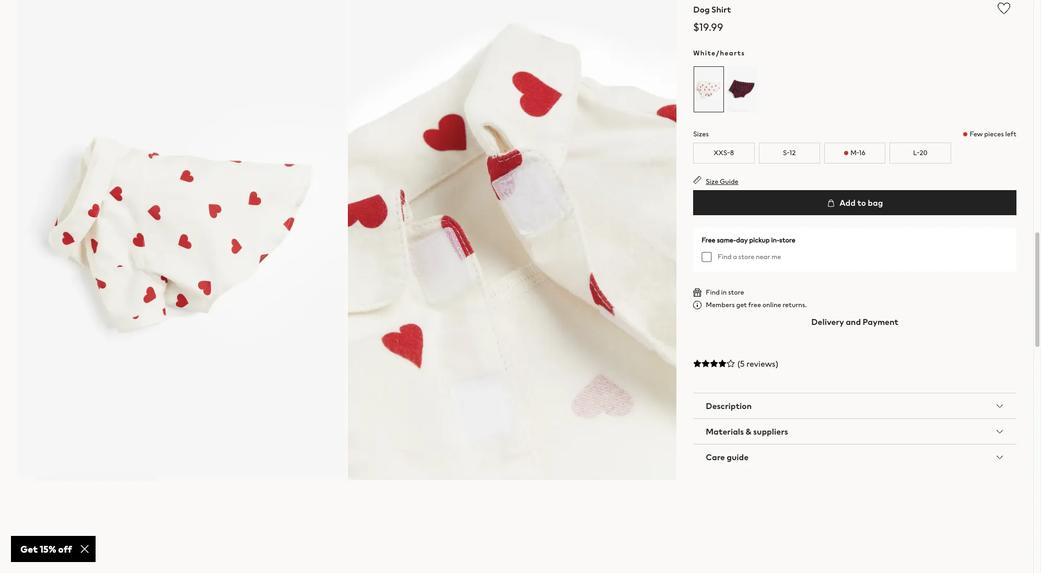 Task type: vqa. For each thing, say whether or not it's contained in the screenshot.
bottom Women
no



Task type: locate. For each thing, give the bounding box(es) containing it.
0 vertical spatial find
[[718, 252, 732, 262]]

(5
[[737, 357, 745, 370]]

store right in
[[728, 287, 744, 297]]

find for find a store near me
[[718, 252, 732, 262]]

guide
[[720, 177, 738, 186]]

care
[[706, 451, 725, 463]]

find
[[718, 252, 732, 262], [706, 287, 720, 297]]

find for find in store
[[706, 287, 720, 297]]

find in store button
[[693, 287, 744, 297]]

online
[[762, 300, 781, 310]]

bag
[[868, 196, 883, 209]]

s-
[[783, 148, 789, 158]]

delivery
[[811, 315, 844, 328]]

near
[[756, 252, 770, 262]]

store right the a
[[738, 252, 754, 262]]

care guide button
[[693, 445, 1017, 470]]

None radio
[[693, 66, 725, 113]]

get
[[736, 300, 747, 310]]

reviews)
[[746, 357, 779, 370]]

store up me
[[779, 235, 795, 245]]

delivery and payment button
[[693, 309, 1017, 334]]

dog shirt - white/hearts - ladies | h&m us 5 image
[[17, 0, 346, 480]]

pickup
[[749, 235, 770, 245]]

(5 reviews) button
[[693, 351, 1017, 376]]

find left the a
[[718, 252, 732, 262]]

few
[[970, 129, 983, 139]]

white/hearts image
[[693, 66, 725, 113]]

find left in
[[706, 287, 720, 297]]

members get free online returns.
[[706, 300, 807, 310]]

pieces
[[984, 129, 1004, 139]]

me
[[772, 252, 781, 262]]

(5 reviews)
[[737, 357, 779, 370]]

returns.
[[783, 300, 807, 310]]

s-12
[[783, 148, 796, 158]]

and
[[846, 315, 861, 328]]

red/plaid image
[[726, 66, 758, 113]]

add
[[839, 196, 856, 209]]

1 vertical spatial find
[[706, 287, 720, 297]]

care guide
[[706, 451, 749, 463]]

white/hearts
[[693, 48, 745, 58]]

materials
[[706, 425, 744, 438]]

&
[[746, 425, 752, 438]]

2 vertical spatial store
[[728, 287, 744, 297]]

store
[[779, 235, 795, 245], [738, 252, 754, 262], [728, 287, 744, 297]]

1 vertical spatial store
[[738, 252, 754, 262]]

None radio
[[726, 66, 758, 113]]

4 / 5 image
[[693, 359, 735, 368]]

size guide button
[[693, 175, 738, 186]]

delivery and payment
[[811, 315, 899, 328]]

0 vertical spatial store
[[779, 235, 795, 245]]

materials & suppliers
[[706, 425, 788, 438]]

store for find in store
[[728, 287, 744, 297]]

day
[[736, 235, 748, 245]]



Task type: describe. For each thing, give the bounding box(es) containing it.
find a store near me
[[718, 252, 781, 262]]

dog shirt $19.99
[[693, 3, 731, 34]]

members
[[706, 300, 735, 310]]

same-
[[717, 235, 736, 245]]

suppliers
[[753, 425, 788, 438]]

description button
[[693, 393, 1017, 418]]

materials & suppliers button
[[693, 419, 1017, 444]]

l-20
[[913, 148, 928, 158]]

l-
[[913, 148, 920, 158]]

store for find a store near me
[[738, 252, 754, 262]]

payment
[[863, 315, 899, 328]]

in-
[[771, 235, 779, 245]]

m-
[[851, 148, 859, 158]]

free
[[748, 300, 761, 310]]

description
[[706, 400, 752, 412]]

guide
[[727, 451, 749, 463]]

dog shirt - white/hearts - ladies | h&m us 6 image
[[348, 0, 677, 480]]

free
[[702, 235, 715, 245]]

in
[[721, 287, 727, 297]]

a
[[733, 252, 737, 262]]

m-16
[[851, 148, 866, 158]]

to
[[857, 196, 866, 209]]

8
[[730, 148, 734, 158]]

left
[[1005, 129, 1017, 139]]

size guide
[[706, 177, 738, 186]]

dog
[[693, 3, 710, 16]]

20
[[920, 148, 928, 158]]

$19.99
[[693, 19, 723, 34]]

shirt
[[711, 3, 731, 16]]

find in store
[[706, 287, 744, 297]]

size
[[706, 177, 718, 186]]

16
[[859, 148, 866, 158]]

12
[[789, 148, 796, 158]]

few pieces left
[[970, 129, 1017, 139]]

xxs-
[[714, 148, 730, 158]]

add to bag button
[[693, 190, 1017, 215]]

sizes
[[693, 129, 709, 139]]

xxs-8
[[714, 148, 734, 158]]

free same-day pickup in-store
[[702, 235, 795, 245]]

add to bag
[[838, 196, 883, 209]]



